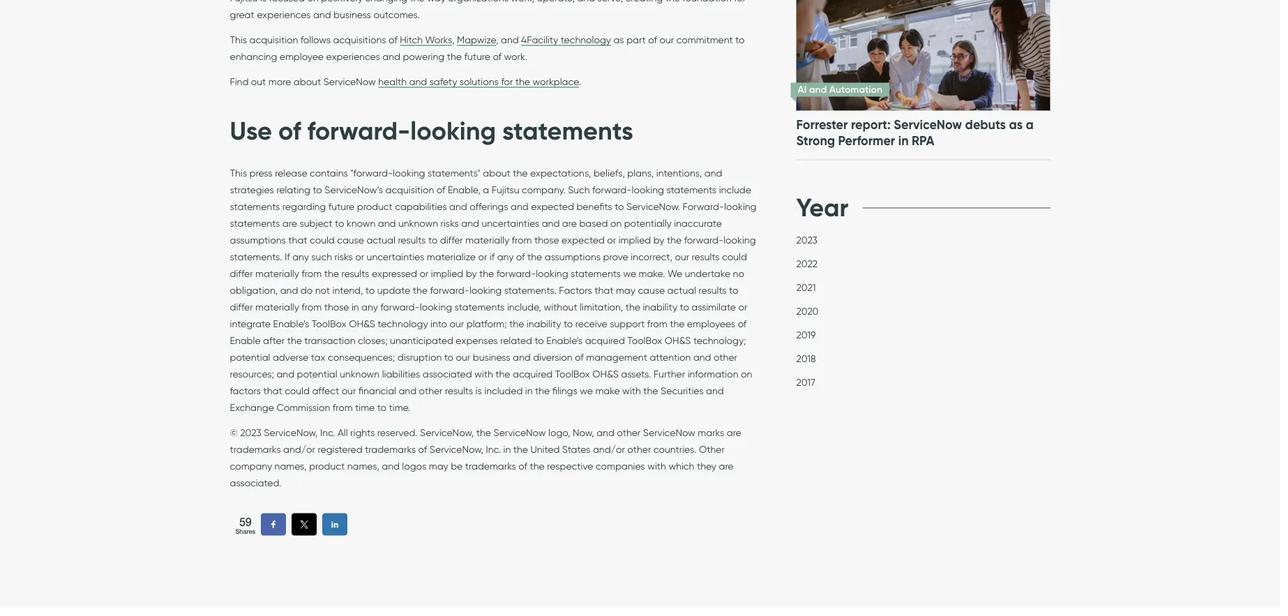 Task type: vqa. For each thing, say whether or not it's contained in the screenshot.
the leftmost that
yes



Task type: describe. For each thing, give the bounding box(es) containing it.
2 horizontal spatial trademarks
[[465, 460, 516, 472]]

0 horizontal spatial unknown
[[340, 368, 380, 380]]

to up "materialize"
[[429, 234, 438, 246]]

2023 inside © 2023 servicenow, inc. all rights reserved. servicenow, the servicenow logo, now, and other servicenow marks are trademarks and/or registered trademarks of servicenow, inc. in the united states and/or other countries. other company names, product names, and logos may be trademarks of the respective companies with which they are associated.
[[240, 426, 262, 438]]

about inside this press release contains "forward-looking statements" about the expectations, beliefs, plans, intentions, and strategies relating to servicenow's acquisition of enable, a fujitsu company. such forward-looking statements include statements regarding future product capabilities and offerings and expected benefits to servicenow. forward-looking statements are subject to known and unknown risks and uncertainties and are based on potentially inaccurate assumptions that could cause actual results to differ materially from those expected or implied by the forward-looking statements. if any such risks or uncertainties materialize or if any of the assumptions prove incorrect, our results could differ materially from the results expressed or implied by the forward-looking statements we make. we undertake no obligation, and do not intend, to update the forward-looking statements. factors that may cause actual results to differ materially from those in any forward-looking statements include, without limitation, the inability to assimilate or integrate enable's toolbox oh&s technology into our platform; the inability to receive support from the employees of enable after the transaction closes; unanticipated expenses related to enable's acquired toolbox oh&s technology; potential adverse tax consequences; disruption to our business and diversion of management attention and other resources; and potential unknown liabilities associated with the acquired toolbox oh&s assets. further information on factors that could affect our financial and other results is included in the filings we make with the securities and exchange commission from time to time.
[[483, 167, 511, 179]]

servicenow up united
[[494, 426, 546, 438]]

may inside © 2023 servicenow, inc. all rights reserved. servicenow, the servicenow logo, now, and other servicenow marks are trademarks and/or registered trademarks of servicenow, inc. in the united states and/or other countries. other company names, product names, and logos may be trademarks of the respective companies with which they are associated.
[[429, 460, 449, 472]]

results up assimilate
[[699, 284, 727, 296]]

"forward-
[[351, 167, 393, 179]]

results left is
[[445, 384, 473, 396]]

forward- down update
[[381, 301, 420, 313]]

of left hitch
[[389, 34, 398, 45]]

0 horizontal spatial those
[[324, 301, 349, 313]]

future inside this press release contains "forward-looking statements" about the expectations, beliefs, plans, intentions, and strategies relating to servicenow's acquisition of enable, a fujitsu company. such forward-looking statements include statements regarding future product capabilities and offerings and expected benefits to servicenow. forward-looking statements are subject to known and unknown risks and uncertainties and are based on potentially inaccurate assumptions that could cause actual results to differ materially from those expected or implied by the forward-looking statements. if any such risks or uncertainties materialize or if any of the assumptions prove incorrect, our results could differ materially from the results expressed or implied by the forward-looking statements we make. we undertake no obligation, and do not intend, to update the forward-looking statements. factors that may cause actual results to differ materially from those in any forward-looking statements include, without limitation, the inability to assimilate or integrate enable's toolbox oh&s technology into our platform; the inability to receive support from the employees of enable after the transaction closes; unanticipated expenses related to enable's acquired toolbox oh&s technology; potential adverse tax consequences; disruption to our business and diversion of management attention and other resources; and potential unknown liabilities associated with the acquired toolbox oh&s assets. further information on factors that could affect our financial and other results is included in the filings we make with the securities and exchange commission from time to time.
[[329, 200, 355, 212]]

1 , from the left
[[452, 34, 455, 45]]

the inside as part of our commitment to enhancing employee experiences and powering the future of work.
[[447, 50, 462, 62]]

of up logos
[[419, 443, 427, 455]]

1 horizontal spatial oh&s
[[593, 368, 619, 380]]

2 horizontal spatial oh&s
[[665, 334, 691, 346]]

1 horizontal spatial on
[[741, 368, 753, 380]]

looking up factors
[[536, 267, 569, 279]]

closes;
[[358, 334, 388, 346]]

to up associated
[[444, 351, 454, 363]]

servicenow up countries.
[[643, 426, 696, 438]]

attention
[[650, 351, 691, 363]]

respective
[[547, 460, 594, 472]]

securities
[[661, 384, 704, 396]]

shares
[[236, 527, 256, 535]]

diversion
[[533, 351, 573, 363]]

financial
[[359, 384, 396, 396]]

are right "they" at the bottom of page
[[719, 460, 734, 472]]

2 names, from the left
[[347, 460, 380, 472]]

1 vertical spatial risks
[[335, 250, 353, 262]]

this for this acquisition follows acquisitions of hitch works , mapwize , and 4facility technology
[[230, 34, 247, 45]]

and left safety
[[409, 75, 427, 87]]

plans,
[[628, 167, 654, 179]]

of left respective
[[519, 460, 528, 472]]

fujitsu
[[492, 183, 520, 195]]

to up enable's
[[564, 317, 573, 329]]

or left if
[[478, 250, 487, 262]]

related
[[501, 334, 533, 346]]

1 horizontal spatial cause
[[638, 284, 665, 296]]

follows
[[301, 34, 331, 45]]

to right time
[[377, 401, 387, 413]]

results up intend,
[[342, 267, 370, 279]]

automation
[[830, 83, 883, 96]]

update
[[377, 284, 411, 296]]

2017
[[797, 376, 816, 388]]

the down united
[[530, 460, 545, 472]]

or up 'prove'
[[608, 234, 616, 246]]

part
[[627, 34, 646, 45]]

as part of our commitment to enhancing employee experiences and powering the future of work.
[[230, 34, 745, 62]]

2 vertical spatial materially
[[255, 301, 299, 313]]

make.
[[639, 267, 665, 279]]

the right if
[[528, 250, 543, 262]]

now,
[[573, 426, 594, 438]]

the left the employees
[[670, 317, 685, 329]]

known
[[347, 217, 376, 229]]

and right known
[[378, 217, 396, 229]]

include,
[[507, 301, 542, 313]]

0 horizontal spatial about
[[294, 75, 321, 87]]

and up work.
[[501, 34, 519, 45]]

our up we
[[675, 250, 690, 262]]

and down company.
[[542, 217, 560, 229]]

1 vertical spatial inability
[[527, 317, 562, 329]]

1 vertical spatial with
[[623, 384, 641, 396]]

0 horizontal spatial any
[[293, 250, 309, 262]]

1 horizontal spatial implied
[[619, 234, 651, 246]]

0 vertical spatial materially
[[466, 234, 510, 246]]

forward- up include, at the left of page
[[497, 267, 536, 279]]

forward- down inaccurate
[[685, 234, 724, 246]]

the right the for
[[516, 75, 531, 87]]

product inside © 2023 servicenow, inc. all rights reserved. servicenow, the servicenow logo, now, and other servicenow marks are trademarks and/or registered trademarks of servicenow, inc. in the united states and/or other countries. other company names, product names, and logos may be trademarks of the respective companies with which they are associated.
[[309, 460, 345, 472]]

1 names, from the left
[[275, 460, 307, 472]]

this press release contains "forward-looking statements" about the expectations, beliefs, plans, intentions, and strategies relating to servicenow's acquisition of enable, a fujitsu company. such forward-looking statements include statements regarding future product capabilities and offerings and expected benefits to servicenow. forward-looking statements are subject to known and unknown risks and uncertainties and are based on potentially inaccurate assumptions that could cause actual results to differ materially from those expected or implied by the forward-looking statements. if any such risks or uncertainties materialize or if any of the assumptions prove incorrect, our results could differ materially from the results expressed or implied by the forward-looking statements we make. we undertake no obligation, and do not intend, to update the forward-looking statements. factors that may cause actual results to differ materially from those in any forward-looking statements include, without limitation, the inability to assimilate or integrate enable's toolbox oh&s technology into our platform; the inability to receive support from the employees of enable after the transaction closes; unanticipated expenses related to enable's acquired toolbox oh&s technology; potential adverse tax consequences; disruption to our business and diversion of management attention and other resources; and potential unknown liabilities associated with the acquired toolbox oh&s assets. further information on factors that could affect our financial and other results is included in the filings we make with the securities and exchange commission from time to time.
[[230, 167, 757, 413]]

rpa
[[912, 133, 935, 149]]

2021 link
[[797, 281, 816, 297]]

assimilate
[[692, 301, 736, 313]]

and down the offerings
[[462, 217, 479, 229]]

of right use at top
[[279, 115, 301, 147]]

regarding
[[283, 200, 326, 212]]

are left based
[[562, 217, 577, 229]]

a inside forrester report: servicenow debuts as a strong performer in rpa
[[1026, 117, 1034, 133]]

0 vertical spatial with
[[475, 368, 493, 380]]

2 horizontal spatial could
[[722, 250, 747, 262]]

to inside as part of our commitment to enhancing employee experiences and powering the future of work.
[[736, 34, 745, 45]]

prove
[[603, 250, 629, 262]]

1 horizontal spatial potential
[[297, 368, 338, 380]]

2020
[[797, 305, 819, 317]]

are right marks
[[727, 426, 742, 438]]

from up do
[[302, 267, 322, 279]]

to right benefits
[[615, 200, 624, 212]]

0 vertical spatial by
[[654, 234, 665, 246]]

find out more about servicenow health and safety solutions for the workplace .
[[230, 75, 581, 87]]

2 horizontal spatial any
[[497, 250, 514, 262]]

0 vertical spatial actual
[[367, 234, 396, 246]]

or down known
[[355, 250, 364, 262]]

the up adverse
[[287, 334, 302, 346]]

liabilities
[[382, 368, 420, 380]]

the up incorrect, at the top of page
[[667, 234, 682, 246]]

to up diversion
[[535, 334, 544, 346]]

platform;
[[467, 317, 507, 329]]

servicenow down experiences
[[324, 75, 376, 87]]

59
[[239, 515, 252, 529]]

the up related
[[510, 317, 524, 329]]

in inside © 2023 servicenow, inc. all rights reserved. servicenow, the servicenow logo, now, and other servicenow marks are trademarks and/or registered trademarks of servicenow, inc. in the united states and/or other countries. other company names, product names, and logos may be trademarks of the respective companies with which they are associated.
[[504, 443, 511, 455]]

0 vertical spatial inc.
[[320, 426, 335, 438]]

our down expenses
[[456, 351, 471, 363]]

transaction
[[305, 334, 356, 346]]

our inside as part of our commitment to enhancing employee experiences and powering the future of work.
[[660, 34, 674, 45]]

works
[[425, 34, 452, 45]]

this for this press release contains "forward-looking statements" about the expectations, beliefs, plans, intentions, and strategies relating to servicenow's acquisition of enable, a fujitsu company. such forward-looking statements include statements regarding future product capabilities and offerings and expected benefits to servicenow. forward-looking statements are subject to known and unknown risks and uncertainties and are based on potentially inaccurate assumptions that could cause actual results to differ materially from those expected or implied by the forward-looking statements. if any such risks or uncertainties materialize or if any of the assumptions prove incorrect, our results could differ materially from the results expressed or implied by the forward-looking statements we make. we undertake no obligation, and do not intend, to update the forward-looking statements. factors that may cause actual results to differ materially from those in any forward-looking statements include, without limitation, the inability to assimilate or integrate enable's toolbox oh&s technology into our platform; the inability to receive support from the employees of enable after the transaction closes; unanticipated expenses related to enable's acquired toolbox oh&s technology; potential adverse tax consequences; disruption to our business and diversion of management attention and other resources; and potential unknown liabilities associated with the acquired toolbox oh&s assets. further information on factors that could affect our financial and other results is included in the filings we make with the securities and exchange commission from time to time.
[[230, 167, 247, 179]]

to left known
[[335, 217, 344, 229]]

1 horizontal spatial any
[[362, 301, 378, 313]]

0 horizontal spatial trademarks
[[230, 443, 281, 455]]

if
[[285, 250, 290, 262]]

and left do
[[280, 284, 298, 296]]

safety
[[430, 75, 457, 87]]

reserved.
[[377, 426, 418, 438]]

in right included
[[525, 384, 533, 396]]

support
[[610, 317, 645, 329]]

solutions
[[460, 75, 499, 87]]

the down if
[[480, 267, 494, 279]]

1 horizontal spatial inc.
[[486, 443, 501, 455]]

other
[[699, 443, 725, 455]]

make
[[596, 384, 620, 396]]

states
[[562, 443, 591, 455]]

may inside this press release contains "forward-looking statements" about the expectations, beliefs, plans, intentions, and strategies relating to servicenow's acquisition of enable, a fujitsu company. such forward-looking statements include statements regarding future product capabilities and offerings and expected benefits to servicenow. forward-looking statements are subject to known and unknown risks and uncertainties and are based on potentially inaccurate assumptions that could cause actual results to differ materially from those expected or implied by the forward-looking statements. if any such risks or uncertainties materialize or if any of the assumptions prove incorrect, our results could differ materially from the results expressed or implied by the forward-looking statements we make. we undertake no obligation, and do not intend, to update the forward-looking statements. factors that may cause actual results to differ materially from those in any forward-looking statements include, without limitation, the inability to assimilate or integrate enable's toolbox oh&s technology into our platform; the inability to receive support from the employees of enable after the transaction closes; unanticipated expenses related to enable's acquired toolbox oh&s technology; potential adverse tax consequences; disruption to our business and diversion of management attention and other resources; and potential unknown liabilities associated with the acquired toolbox oh&s assets. further information on factors that could affect our financial and other results is included in the filings we make with the securities and exchange commission from time to time.
[[616, 284, 636, 296]]

0 vertical spatial on
[[611, 217, 622, 229]]

4facility
[[521, 34, 559, 45]]

of right the part
[[649, 34, 657, 45]]

not
[[315, 284, 330, 296]]

employees
[[687, 317, 736, 329]]

0 vertical spatial oh&s
[[349, 317, 375, 329]]

results down capabilities
[[398, 234, 426, 246]]

or right assimilate
[[739, 301, 748, 313]]

from left time
[[333, 401, 353, 413]]

the up included
[[496, 368, 511, 380]]

0 vertical spatial assumptions
[[230, 234, 286, 246]]

powering
[[403, 50, 445, 62]]

from up enable's toolbox
[[302, 301, 322, 313]]

2 , from the left
[[496, 34, 499, 45]]

forward-
[[683, 200, 725, 212]]

limitation,
[[580, 301, 623, 313]]

time
[[355, 401, 375, 413]]

acquired
[[585, 334, 625, 346]]

logo,
[[549, 426, 571, 438]]

1 horizontal spatial those
[[535, 234, 560, 246]]

1 vertical spatial differ
[[230, 267, 253, 279]]

factors
[[559, 284, 592, 296]]

2 and/or from the left
[[593, 443, 625, 455]]

from down fujitsu
[[512, 234, 532, 246]]

marks
[[698, 426, 725, 438]]

1 horizontal spatial assumptions
[[545, 250, 601, 262]]

of right if
[[516, 250, 525, 262]]

relating
[[277, 183, 311, 195]]

expressed
[[372, 267, 417, 279]]

year
[[797, 192, 849, 223]]

and down the enable,
[[450, 200, 467, 212]]

and right ai
[[809, 83, 827, 96]]

looking up statements" in the left of the page
[[411, 115, 496, 147]]

servicenow's
[[325, 183, 383, 195]]

2020 link
[[797, 305, 819, 320]]

factors
[[230, 384, 261, 396]]

1 vertical spatial expected
[[562, 234, 605, 246]]

looking down include
[[725, 200, 757, 212]]

to right intend,
[[366, 284, 375, 296]]

looking up capabilities
[[393, 167, 425, 179]]

looking up no at the top
[[724, 234, 756, 246]]

2019
[[797, 329, 816, 340]]

0 horizontal spatial acquisition
[[250, 34, 298, 45]]

0 vertical spatial potential
[[230, 351, 270, 363]]

of down enable's
[[575, 351, 584, 363]]

and down related
[[513, 351, 531, 363]]

servicenow.
[[627, 200, 681, 212]]

2018
[[797, 352, 816, 364]]

statements"
[[428, 167, 481, 179]]

countries.
[[654, 443, 697, 455]]

1 and/or from the left
[[283, 443, 315, 455]]

in down intend,
[[352, 301, 359, 313]]

and down fujitsu
[[511, 200, 529, 212]]

hitch
[[400, 34, 423, 45]]

of up technology;
[[738, 317, 747, 329]]

looking up into
[[420, 301, 452, 313]]

0 horizontal spatial uncertainties
[[367, 250, 425, 262]]

servicenow inside forrester report: servicenow debuts as a strong performer in rpa
[[894, 117, 963, 133]]

and right the now,
[[597, 426, 615, 438]]

company.
[[522, 183, 566, 195]]

hitch works link
[[400, 34, 452, 46]]

enable,
[[448, 183, 481, 195]]

intend,
[[333, 284, 363, 296]]

2021
[[797, 281, 816, 293]]

forward- down "materialize"
[[430, 284, 470, 296]]

with inside © 2023 servicenow, inc. all rights reserved. servicenow, the servicenow logo, now, and other servicenow marks are trademarks and/or registered trademarks of servicenow, inc. in the united states and/or other countries. other company names, product names, and logos may be trademarks of the respective companies with which they are associated.
[[648, 460, 667, 472]]

forward- down beliefs, on the left
[[593, 183, 632, 195]]

technology inside this press release contains "forward-looking statements" about the expectations, beliefs, plans, intentions, and strategies relating to servicenow's acquisition of enable, a fujitsu company. such forward-looking statements include statements regarding future product capabilities and offerings and expected benefits to servicenow. forward-looking statements are subject to known and unknown risks and uncertainties and are based on potentially inaccurate assumptions that could cause actual results to differ materially from those expected or implied by the forward-looking statements. if any such risks or uncertainties materialize or if any of the assumptions prove incorrect, our results could differ materially from the results expressed or implied by the forward-looking statements we make. we undertake no obligation, and do not intend, to update the forward-looking statements. factors that may cause actual results to differ materially from those in any forward-looking statements include, without limitation, the inability to assimilate or integrate enable's toolbox oh&s technology into our platform; the inability to receive support from the employees of enable after the transaction closes; unanticipated expenses related to enable's acquired toolbox oh&s technology; potential adverse tax consequences; disruption to our business and diversion of management attention and other resources; and potential unknown liabilities associated with the acquired toolbox oh&s assets. further information on factors that could affect our financial and other results is included in the filings we make with the securities and exchange commission from time to time.
[[378, 317, 428, 329]]

1 vertical spatial implied
[[431, 267, 464, 279]]

1 vertical spatial actual
[[668, 284, 697, 296]]

product inside this press release contains "forward-looking statements" about the expectations, beliefs, plans, intentions, and strategies relating to servicenow's acquisition of enable, a fujitsu company. such forward-looking statements include statements regarding future product capabilities and offerings and expected benefits to servicenow. forward-looking statements are subject to known and unknown risks and uncertainties and are based on potentially inaccurate assumptions that could cause actual results to differ materially from those expected or implied by the forward-looking statements. if any such risks or uncertainties materialize or if any of the assumptions prove incorrect, our results could differ materially from the results expressed or implied by the forward-looking statements we make. we undertake no obligation, and do not intend, to update the forward-looking statements. factors that may cause actual results to differ materially from those in any forward-looking statements include, without limitation, the inability to assimilate or integrate enable's toolbox oh&s technology into our platform; the inability to receive support from the employees of enable after the transaction closes; unanticipated expenses related to enable's acquired toolbox oh&s technology; potential adverse tax consequences; disruption to our business and diversion of management attention and other resources; and potential unknown liabilities associated with the acquired toolbox oh&s assets. further information on factors that could affect our financial and other results is included in the filings we make with the securities and exchange commission from time to time.
[[357, 200, 393, 212]]

to down contains
[[313, 183, 322, 195]]

use of forward-looking statements
[[230, 115, 634, 147]]

0 vertical spatial uncertainties
[[482, 217, 540, 229]]

included
[[485, 384, 523, 396]]

potentially
[[624, 217, 672, 229]]

2019 link
[[797, 329, 816, 344]]

mapwize link
[[457, 34, 496, 46]]

0 vertical spatial 2023
[[797, 234, 818, 246]]

report:
[[852, 117, 891, 133]]



Task type: locate. For each thing, give the bounding box(es) containing it.
find
[[230, 75, 249, 87]]

2 horizontal spatial that
[[595, 284, 614, 296]]

our right affect
[[342, 384, 356, 396]]

0 vertical spatial as
[[614, 34, 624, 45]]

1 horizontal spatial acquisition
[[386, 183, 434, 195]]

differ up "materialize"
[[440, 234, 463, 246]]

1 horizontal spatial as
[[1010, 117, 1023, 133]]

and inside as part of our commitment to enhancing employee experiences and powering the future of work.
[[383, 50, 401, 62]]

on
[[611, 217, 622, 229], [741, 368, 753, 380]]

trademarks right "be"
[[465, 460, 516, 472]]

workplace
[[533, 75, 579, 87]]

actual down we
[[668, 284, 697, 296]]

this inside this press release contains "forward-looking statements" about the expectations, beliefs, plans, intentions, and strategies relating to servicenow's acquisition of enable, a fujitsu company. such forward-looking statements include statements regarding future product capabilities and offerings and expected benefits to servicenow. forward-looking statements are subject to known and unknown risks and uncertainties and are based on potentially inaccurate assumptions that could cause actual results to differ materially from those expected or implied by the forward-looking statements. if any such risks or uncertainties materialize or if any of the assumptions prove incorrect, our results could differ materially from the results expressed or implied by the forward-looking statements we make. we undertake no obligation, and do not intend, to update the forward-looking statements. factors that may cause actual results to differ materially from those in any forward-looking statements include, without limitation, the inability to assimilate or integrate enable's toolbox oh&s technology into our platform; the inability to receive support from the employees of enable after the transaction closes; unanticipated expenses related to enable's acquired toolbox oh&s technology; potential adverse tax consequences; disruption to our business and diversion of management attention and other resources; and potential unknown liabilities associated with the acquired toolbox oh&s assets. further information on factors that could affect our financial and other results is included in the filings we make with the securities and exchange commission from time to time.
[[230, 167, 247, 179]]

names,
[[275, 460, 307, 472], [347, 460, 380, 472]]

which
[[669, 460, 695, 472]]

this up 'strategies'
[[230, 167, 247, 179]]

cause
[[337, 234, 364, 246], [638, 284, 665, 296]]

1 horizontal spatial risks
[[441, 217, 459, 229]]

inability
[[643, 301, 678, 313], [527, 317, 562, 329]]

materially down if at top left
[[255, 267, 299, 279]]

0 horizontal spatial oh&s
[[349, 317, 375, 329]]

0 horizontal spatial by
[[466, 267, 477, 279]]

to left assimilate
[[680, 301, 690, 313]]

future down servicenow's on the top left
[[329, 200, 355, 212]]

results
[[398, 234, 426, 246], [692, 250, 720, 262], [342, 267, 370, 279], [699, 284, 727, 296], [445, 384, 473, 396]]

by down "materialize"
[[466, 267, 477, 279]]

0 vertical spatial risks
[[441, 217, 459, 229]]

acquisition
[[250, 34, 298, 45], [386, 183, 434, 195]]

experiences
[[326, 50, 380, 62]]

the up fujitsu
[[513, 167, 528, 179]]

0 vertical spatial statements.
[[230, 250, 282, 262]]

results up undertake
[[692, 250, 720, 262]]

acquisition up enhancing
[[250, 34, 298, 45]]

oh&s up 'closes;'
[[349, 317, 375, 329]]

inaccurate
[[674, 217, 722, 229]]

all
[[338, 426, 348, 438]]

that up if at top left
[[288, 234, 307, 246]]

be
[[451, 460, 463, 472]]

the up support
[[626, 301, 641, 313]]

product down registered on the left of the page
[[309, 460, 345, 472]]

0 vertical spatial acquisition
[[250, 34, 298, 45]]

as inside as part of our commitment to enhancing employee experiences and powering the future of work.
[[614, 34, 624, 45]]

potential
[[230, 351, 270, 363], [297, 368, 338, 380]]

2023
[[797, 234, 818, 246], [240, 426, 262, 438]]

1 vertical spatial on
[[741, 368, 753, 380]]

and
[[501, 34, 519, 45], [383, 50, 401, 62], [409, 75, 427, 87], [809, 83, 827, 96], [705, 167, 723, 179], [450, 200, 467, 212], [511, 200, 529, 212], [378, 217, 396, 229], [462, 217, 479, 229], [542, 217, 560, 229], [280, 284, 298, 296], [513, 351, 531, 363], [694, 351, 712, 363], [277, 368, 295, 380], [399, 384, 417, 396], [706, 384, 724, 396], [597, 426, 615, 438], [382, 460, 400, 472]]

2 vertical spatial oh&s
[[593, 368, 619, 380]]

may up limitation, at the left of the page
[[616, 284, 636, 296]]

to down no at the top
[[729, 284, 739, 296]]

0 vertical spatial expected
[[531, 200, 574, 212]]

looking up servicenow.
[[632, 183, 664, 195]]

2022 link
[[797, 257, 818, 273]]

0 horizontal spatial a
[[483, 183, 489, 195]]

1 horizontal spatial actual
[[668, 284, 697, 296]]

statements. up include, at the left of page
[[504, 284, 557, 296]]

resources;
[[230, 368, 274, 380]]

associated
[[423, 368, 472, 380]]

0 vertical spatial about
[[294, 75, 321, 87]]

more
[[269, 75, 291, 87]]

0 vertical spatial differ
[[440, 234, 463, 246]]

the right update
[[413, 284, 428, 296]]

2 vertical spatial that
[[263, 384, 282, 396]]

1 vertical spatial about
[[483, 167, 511, 179]]

business
[[473, 351, 511, 363]]

1 horizontal spatial a
[[1026, 117, 1034, 133]]

they
[[697, 460, 717, 472]]

release
[[275, 167, 308, 179]]

1 vertical spatial assumptions
[[545, 250, 601, 262]]

1 this from the top
[[230, 34, 247, 45]]

as right debuts
[[1010, 117, 1023, 133]]

with
[[475, 368, 493, 380], [623, 384, 641, 396], [648, 460, 667, 472]]

1 vertical spatial a
[[483, 183, 489, 195]]

inc.
[[320, 426, 335, 438], [486, 443, 501, 455]]

1 vertical spatial as
[[1010, 117, 1023, 133]]

our right into
[[450, 317, 464, 329]]

1 horizontal spatial and/or
[[593, 443, 625, 455]]

0 horizontal spatial with
[[475, 368, 493, 380]]

0 horizontal spatial may
[[429, 460, 449, 472]]

and down liabilities
[[399, 384, 417, 396]]

inability down the make.
[[643, 301, 678, 313]]

in left rpa
[[899, 133, 909, 149]]

mapwize
[[457, 34, 496, 45]]

acquisition inside this press release contains "forward-looking statements" about the expectations, beliefs, plans, intentions, and strategies relating to servicenow's acquisition of enable, a fujitsu company. such forward-looking statements include statements regarding future product capabilities and offerings and expected benefits to servicenow. forward-looking statements are subject to known and unknown risks and uncertainties and are based on potentially inaccurate assumptions that could cause actual results to differ materially from those expected or implied by the forward-looking statements. if any such risks or uncertainties materialize or if any of the assumptions prove incorrect, our results could differ materially from the results expressed or implied by the forward-looking statements we make. we undertake no obligation, and do not intend, to update the forward-looking statements. factors that may cause actual results to differ materially from those in any forward-looking statements include, without limitation, the inability to assimilate or integrate enable's toolbox oh&s technology into our platform; the inability to receive support from the employees of enable after the transaction closes; unanticipated expenses related to enable's acquired toolbox oh&s technology; potential adverse tax consequences; disruption to our business and diversion of management attention and other resources; and potential unknown liabilities associated with the acquired toolbox oh&s assets. further information on factors that could affect our financial and other results is included in the filings we make with the securities and exchange commission from time to time.
[[386, 183, 434, 195]]

affect
[[312, 384, 339, 396]]

0 horizontal spatial potential
[[230, 351, 270, 363]]

expenses
[[456, 334, 498, 346]]

looking up platform;
[[470, 284, 502, 296]]

servicenow up rpa
[[894, 117, 963, 133]]

of down statements" in the left of the page
[[437, 183, 446, 195]]

2 this from the top
[[230, 167, 247, 179]]

0 vertical spatial those
[[535, 234, 560, 246]]

1 horizontal spatial we
[[624, 267, 637, 279]]

expected
[[531, 200, 574, 212], [562, 234, 605, 246]]

2 vertical spatial differ
[[230, 301, 253, 313]]

unknown down consequences;
[[340, 368, 380, 380]]

0 vertical spatial we
[[624, 267, 637, 279]]

1 vertical spatial this
[[230, 167, 247, 179]]

acquired toolbox
[[513, 368, 590, 380]]

work.
[[504, 50, 528, 62]]

0 vertical spatial may
[[616, 284, 636, 296]]

the left united
[[514, 443, 528, 455]]

consequences;
[[328, 351, 395, 363]]

looking
[[411, 115, 496, 147], [393, 167, 425, 179], [632, 183, 664, 195], [725, 200, 757, 212], [724, 234, 756, 246], [536, 267, 569, 279], [470, 284, 502, 296], [420, 301, 452, 313]]

oh&s up make
[[593, 368, 619, 380]]

such
[[568, 183, 590, 195]]

2023 link
[[797, 234, 818, 249]]

forward- up "forward- at the top left
[[308, 115, 411, 147]]

risks down capabilities
[[441, 217, 459, 229]]

rpa: group of workers gathered around a conference table looking at a laptop image
[[794, 0, 1053, 125]]

no
[[733, 267, 745, 279]]

1 horizontal spatial could
[[310, 234, 335, 246]]

0 horizontal spatial risks
[[335, 250, 353, 262]]

statements. left if at top left
[[230, 250, 282, 262]]

1 vertical spatial future
[[329, 200, 355, 212]]

registered
[[318, 443, 363, 455]]

we
[[668, 267, 683, 279]]

1 vertical spatial inc.
[[486, 443, 501, 455]]

1 horizontal spatial product
[[357, 200, 393, 212]]

ai and automation
[[798, 83, 883, 96]]

united
[[531, 443, 560, 455]]

rights
[[350, 426, 375, 438]]

0 horizontal spatial on
[[611, 217, 622, 229]]

1 horizontal spatial uncertainties
[[482, 217, 540, 229]]

1 vertical spatial cause
[[638, 284, 665, 296]]

the down is
[[477, 426, 491, 438]]

inc. left all
[[320, 426, 335, 438]]

1 vertical spatial those
[[324, 301, 349, 313]]

0 vertical spatial technology
[[561, 34, 611, 45]]

0 horizontal spatial ,
[[452, 34, 455, 45]]

tax
[[311, 351, 326, 363]]

we down 'prove'
[[624, 267, 637, 279]]

differ up integrate
[[230, 301, 253, 313]]

such
[[312, 250, 332, 262]]

on right based
[[611, 217, 622, 229]]

0 vertical spatial future
[[464, 50, 491, 62]]

out
[[251, 75, 266, 87]]

0 vertical spatial implied
[[619, 234, 651, 246]]

performer
[[839, 133, 896, 149]]

this
[[230, 34, 247, 45], [230, 167, 247, 179]]

from
[[512, 234, 532, 246], [302, 267, 322, 279], [302, 301, 322, 313], [648, 317, 668, 329], [333, 401, 353, 413]]

a right debuts
[[1026, 117, 1034, 133]]

the up not
[[324, 267, 339, 279]]

obligation,
[[230, 284, 278, 296]]

toolbox
[[628, 334, 663, 346]]

of left work.
[[493, 50, 502, 62]]

1 horizontal spatial with
[[623, 384, 641, 396]]

that up limitation, at the left of the page
[[595, 284, 614, 296]]

and down the information
[[706, 384, 724, 396]]

contains
[[310, 167, 348, 179]]

we left make
[[580, 384, 593, 396]]

0 vertical spatial inability
[[643, 301, 678, 313]]

servicenow,
[[264, 426, 318, 438], [420, 426, 474, 438], [430, 443, 484, 455]]

do
[[301, 284, 313, 296]]

as inside forrester report: servicenow debuts as a strong performer in rpa
[[1010, 117, 1023, 133]]

2018 link
[[797, 352, 816, 368]]

0 vertical spatial unknown
[[399, 217, 438, 229]]

2 vertical spatial with
[[648, 460, 667, 472]]

and up include
[[705, 167, 723, 179]]

2022
[[797, 257, 818, 269]]

and up the information
[[694, 351, 712, 363]]

0 horizontal spatial assumptions
[[230, 234, 286, 246]]

information
[[688, 368, 739, 380]]

twitter sharing button image
[[299, 519, 310, 530]]

unknown down capabilities
[[399, 217, 438, 229]]

risks right such
[[335, 250, 353, 262]]

1 vertical spatial we
[[580, 384, 593, 396]]

1 vertical spatial by
[[466, 267, 477, 279]]

in inside forrester report: servicenow debuts as a strong performer in rpa
[[899, 133, 909, 149]]

that
[[288, 234, 307, 246], [595, 284, 614, 296], [263, 384, 282, 396]]

that down resources;
[[263, 384, 282, 396]]

servicenow
[[324, 75, 376, 87], [894, 117, 963, 133], [494, 426, 546, 438], [643, 426, 696, 438]]

and down adverse
[[277, 368, 295, 380]]

expectations,
[[530, 167, 592, 179]]

oh&s up 'attention'
[[665, 334, 691, 346]]

0 horizontal spatial future
[[329, 200, 355, 212]]

0 horizontal spatial could
[[285, 384, 310, 396]]

1 vertical spatial acquisition
[[386, 183, 434, 195]]

actual down known
[[367, 234, 396, 246]]

enable's
[[547, 334, 583, 346]]

strategies
[[230, 183, 274, 195]]

and/or
[[283, 443, 315, 455], [593, 443, 625, 455]]

1 horizontal spatial trademarks
[[365, 443, 416, 455]]

1 vertical spatial that
[[595, 284, 614, 296]]

1 horizontal spatial inability
[[643, 301, 678, 313]]

the down assets.
[[644, 384, 659, 396]]

this acquisition follows acquisitions of hitch works , mapwize , and 4facility technology
[[230, 34, 611, 45]]

differ
[[440, 234, 463, 246], [230, 267, 253, 279], [230, 301, 253, 313]]

linkedin sharing button image
[[330, 519, 341, 530]]

without
[[544, 301, 578, 313]]

after
[[263, 334, 285, 346]]

names, up associated.
[[275, 460, 307, 472]]

0 horizontal spatial cause
[[337, 234, 364, 246]]

facebook sharing button image
[[268, 519, 279, 530]]

and left logos
[[382, 460, 400, 472]]

0 vertical spatial cause
[[337, 234, 364, 246]]

trademarks up company
[[230, 443, 281, 455]]

actual
[[367, 234, 396, 246], [668, 284, 697, 296]]

the down acquired toolbox
[[535, 384, 550, 396]]

differ up the obligation,
[[230, 267, 253, 279]]

to right commitment
[[736, 34, 745, 45]]

enable
[[230, 334, 261, 346]]

1 horizontal spatial about
[[483, 167, 511, 179]]

2 horizontal spatial with
[[648, 460, 667, 472]]

is
[[476, 384, 482, 396]]

associated.
[[230, 477, 282, 488]]

are
[[283, 217, 297, 229], [562, 217, 577, 229], [727, 426, 742, 438], [719, 460, 734, 472]]

0 vertical spatial that
[[288, 234, 307, 246]]

subject
[[300, 217, 333, 229]]

future inside as part of our commitment to enhancing employee experiences and powering the future of work.
[[464, 50, 491, 62]]

in left united
[[504, 443, 511, 455]]

1 horizontal spatial that
[[288, 234, 307, 246]]

1 horizontal spatial future
[[464, 50, 491, 62]]

4facility technology link
[[521, 34, 611, 46]]

are down regarding
[[283, 217, 297, 229]]

1 horizontal spatial names,
[[347, 460, 380, 472]]

assumptions up factors
[[545, 250, 601, 262]]

acquisitions
[[333, 34, 386, 45]]

for
[[501, 75, 513, 87]]

1 vertical spatial statements.
[[504, 284, 557, 296]]

or right expressed on the top left of the page
[[420, 267, 429, 279]]

a
[[1026, 117, 1034, 133], [483, 183, 489, 195]]

0 horizontal spatial inability
[[527, 317, 562, 329]]

1 horizontal spatial unknown
[[399, 217, 438, 229]]

management
[[587, 351, 648, 363]]

expected down company.
[[531, 200, 574, 212]]

debuts
[[966, 117, 1006, 133]]

product
[[357, 200, 393, 212], [309, 460, 345, 472]]

from up toolbox
[[648, 317, 668, 329]]

, left 4facility
[[496, 34, 499, 45]]

a inside this press release contains "forward-looking statements" about the expectations, beliefs, plans, intentions, and strategies relating to servicenow's acquisition of enable, a fujitsu company. such forward-looking statements include statements regarding future product capabilities and offerings and expected benefits to servicenow. forward-looking statements are subject to known and unknown risks and uncertainties and are based on potentially inaccurate assumptions that could cause actual results to differ materially from those expected or implied by the forward-looking statements. if any such risks or uncertainties materialize or if any of the assumptions prove incorrect, our results could differ materially from the results expressed or implied by the forward-looking statements we make. we undertake no obligation, and do not intend, to update the forward-looking statements. factors that may cause actual results to differ materially from those in any forward-looking statements include, without limitation, the inability to assimilate or integrate enable's toolbox oh&s technology into our platform; the inability to receive support from the employees of enable after the transaction closes; unanticipated expenses related to enable's acquired toolbox oh&s technology; potential adverse tax consequences; disruption to our business and diversion of management attention and other resources; and potential unknown liabilities associated with the acquired toolbox oh&s assets. further information on factors that could affect our financial and other results is included in the filings we make with the securities and exchange commission from time to time.
[[483, 183, 489, 195]]

may
[[616, 284, 636, 296], [429, 460, 449, 472]]

0 vertical spatial product
[[357, 200, 393, 212]]

0 vertical spatial a
[[1026, 117, 1034, 133]]

expected down based
[[562, 234, 605, 246]]

0 horizontal spatial names,
[[275, 460, 307, 472]]

1 horizontal spatial technology
[[561, 34, 611, 45]]

1 vertical spatial materially
[[255, 267, 299, 279]]

materially up if
[[466, 234, 510, 246]]

materially down the obligation,
[[255, 301, 299, 313]]

1 horizontal spatial 2023
[[797, 234, 818, 246]]



